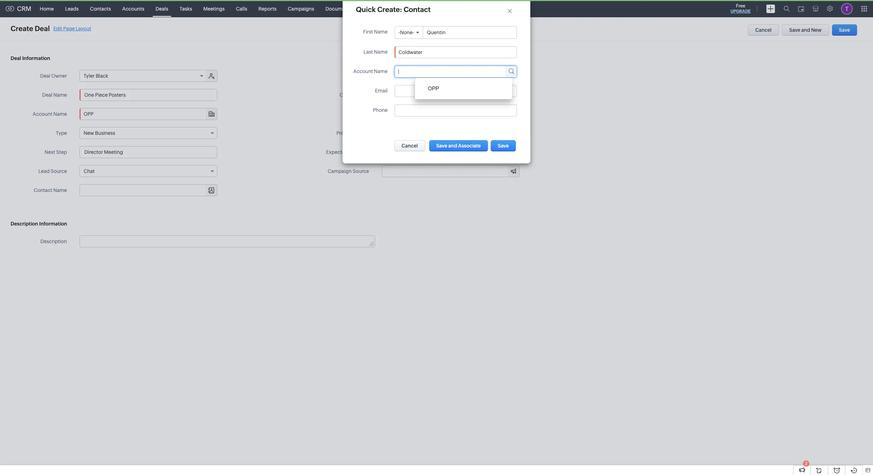 Task type: locate. For each thing, give the bounding box(es) containing it.
save for save
[[839, 27, 850, 33]]

probability (%)
[[336, 130, 369, 136]]

None submit
[[491, 140, 516, 152]]

type
[[56, 130, 67, 136]]

2 source from the left
[[353, 169, 369, 174]]

account
[[353, 69, 373, 74], [33, 111, 52, 117]]

0 horizontal spatial description
[[11, 221, 38, 227]]

and
[[801, 27, 810, 33]]

contacts
[[90, 6, 111, 11]]

information for deal information
[[22, 56, 50, 61]]

0 vertical spatial account
[[353, 69, 373, 74]]

name
[[374, 29, 388, 35], [374, 49, 388, 55], [374, 69, 388, 74], [53, 92, 67, 98], [53, 111, 67, 117], [53, 188, 67, 193]]

1 vertical spatial account
[[33, 111, 52, 117]]

-none-
[[399, 30, 414, 35]]

deal for deal information
[[11, 56, 21, 61]]

1 vertical spatial information
[[39, 221, 67, 227]]

opp
[[428, 85, 439, 91]]

-
[[399, 30, 400, 35]]

account name down 'last'
[[353, 69, 388, 74]]

save button
[[832, 24, 857, 36]]

visits link
[[358, 0, 381, 17]]

source for campaign source
[[353, 169, 369, 174]]

None text field
[[423, 27, 490, 38], [399, 50, 513, 55], [399, 69, 496, 75], [399, 88, 513, 94], [399, 108, 513, 114], [423, 27, 490, 38], [399, 50, 513, 55], [399, 69, 496, 75], [399, 88, 513, 94], [399, 108, 513, 114]]

visits
[[364, 6, 376, 11]]

deal owner
[[40, 73, 67, 79]]

contacts link
[[84, 0, 117, 17]]

leads
[[65, 6, 79, 11]]

date
[[358, 92, 369, 98]]

none-
[[400, 30, 414, 35]]

1 source from the left
[[51, 169, 67, 174]]

save inside save button
[[839, 27, 850, 33]]

2 save from the left
[[839, 27, 850, 33]]

save inside the save and new button
[[789, 27, 800, 33]]

account name
[[353, 69, 388, 74], [33, 111, 67, 117]]

meetings link
[[198, 0, 230, 17]]

information up deal owner
[[22, 56, 50, 61]]

1 save from the left
[[789, 27, 800, 33]]

0 horizontal spatial save
[[789, 27, 800, 33]]

None text field
[[390, 70, 519, 82], [80, 89, 218, 101], [382, 127, 520, 139], [80, 146, 218, 158], [80, 236, 375, 247], [390, 70, 519, 82], [80, 89, 218, 101], [382, 127, 520, 139], [80, 146, 218, 158], [80, 236, 375, 247]]

quick create: contact
[[356, 5, 431, 13]]

phone
[[373, 108, 388, 113]]

documents
[[326, 6, 352, 11]]

free upgrade
[[731, 3, 751, 14]]

information down 'contact name' at the top of page
[[39, 221, 67, 227]]

edit
[[53, 26, 62, 31]]

projects link
[[381, 0, 411, 17]]

opp link
[[418, 82, 509, 95]]

0 horizontal spatial account name
[[33, 111, 67, 117]]

home
[[40, 6, 54, 11]]

upgrade
[[731, 9, 751, 14]]

deal for deal owner
[[40, 73, 50, 79]]

0 horizontal spatial account
[[33, 111, 52, 117]]

information
[[22, 56, 50, 61], [39, 221, 67, 227]]

save
[[789, 27, 800, 33], [839, 27, 850, 33]]

deal down deal owner
[[42, 92, 52, 98]]

None button
[[394, 140, 425, 152], [429, 140, 488, 152], [394, 140, 425, 152], [429, 140, 488, 152]]

source right 'lead'
[[51, 169, 67, 174]]

account for deal
[[33, 111, 52, 117]]

create: contact
[[377, 5, 431, 13]]

source right campaign
[[353, 169, 369, 174]]

1 horizontal spatial description
[[40, 239, 67, 245]]

account down deal name
[[33, 111, 52, 117]]

deal left owner
[[40, 73, 50, 79]]

closing
[[340, 92, 357, 98]]

name right first
[[374, 29, 388, 35]]

0 vertical spatial description
[[11, 221, 38, 227]]

1 horizontal spatial account name
[[353, 69, 388, 74]]

meetings
[[203, 6, 225, 11]]

save right 'new'
[[839, 27, 850, 33]]

0 vertical spatial information
[[22, 56, 50, 61]]

lead source
[[38, 169, 67, 174]]

1 horizontal spatial save
[[839, 27, 850, 33]]

description for description information
[[11, 221, 38, 227]]

account name for deal
[[33, 111, 67, 117]]

next
[[45, 150, 55, 155]]

contact name
[[34, 188, 67, 193]]

owner
[[51, 73, 67, 79]]

1 vertical spatial description
[[40, 239, 67, 245]]

email
[[375, 88, 388, 94]]

step
[[56, 150, 67, 155]]

account name for last
[[353, 69, 388, 74]]

save left and
[[789, 27, 800, 33]]

accounts link
[[117, 0, 150, 17]]

0 horizontal spatial source
[[51, 169, 67, 174]]

crm
[[17, 5, 31, 12]]

deal
[[35, 24, 50, 33], [11, 56, 21, 61], [40, 73, 50, 79], [42, 92, 52, 98]]

home link
[[34, 0, 59, 17]]

1 vertical spatial account name
[[33, 111, 67, 117]]

0 vertical spatial account name
[[353, 69, 388, 74]]

1 horizontal spatial account
[[353, 69, 373, 74]]

account name down deal name
[[33, 111, 67, 117]]

save for save and new
[[789, 27, 800, 33]]

account for last
[[353, 69, 373, 74]]

account down 'last'
[[353, 69, 373, 74]]

page
[[63, 26, 75, 31]]

leads link
[[59, 0, 84, 17]]

source
[[51, 169, 67, 174], [353, 169, 369, 174]]

description
[[11, 221, 38, 227], [40, 239, 67, 245]]

1 horizontal spatial source
[[353, 169, 369, 174]]

deal down create
[[11, 56, 21, 61]]



Task type: vqa. For each thing, say whether or not it's contained in the screenshot.
Add a note TEXT FIELD
no



Task type: describe. For each thing, give the bounding box(es) containing it.
campaigns link
[[282, 0, 320, 17]]

closing date
[[340, 92, 369, 98]]

deal left edit
[[35, 24, 50, 33]]

new
[[811, 27, 822, 33]]

edit page layout link
[[53, 26, 91, 31]]

calls link
[[230, 0, 253, 17]]

deal name
[[42, 92, 67, 98]]

crm link
[[6, 5, 31, 12]]

name down owner
[[53, 92, 67, 98]]

tasks
[[180, 6, 192, 11]]

name up type
[[53, 111, 67, 117]]

first name
[[363, 29, 388, 35]]

layout
[[76, 26, 91, 31]]

information for description information
[[39, 221, 67, 227]]

name right the contact
[[53, 188, 67, 193]]

cancel button
[[748, 24, 779, 36]]

2
[[805, 462, 807, 466]]

(%)
[[362, 130, 369, 136]]

documents link
[[320, 0, 358, 17]]

reports
[[259, 6, 277, 11]]

cancel
[[755, 27, 772, 33]]

first
[[363, 29, 373, 35]]

-None- field
[[395, 27, 423, 39]]

lead
[[38, 169, 50, 174]]

contact
[[34, 188, 52, 193]]

deals
[[156, 6, 168, 11]]

amount
[[350, 73, 369, 79]]

reports link
[[253, 0, 282, 17]]

description information
[[11, 221, 67, 227]]

create
[[11, 24, 33, 33]]

save and new
[[789, 27, 822, 33]]

source for lead source
[[51, 169, 67, 174]]

deal for deal name
[[42, 92, 52, 98]]

create deal edit page layout
[[11, 24, 91, 33]]

campaigns
[[288, 6, 314, 11]]

probability
[[336, 130, 361, 136]]

deals link
[[150, 0, 174, 17]]

tasks link
[[174, 0, 198, 17]]

last
[[364, 49, 373, 55]]

quick
[[356, 5, 376, 13]]

projects
[[387, 6, 406, 11]]

name up email
[[374, 69, 388, 74]]

MMM D, YYYY text field
[[382, 89, 520, 101]]

last name
[[364, 49, 388, 55]]

description for description
[[40, 239, 67, 245]]

campaign
[[328, 169, 352, 174]]

campaign source
[[328, 169, 369, 174]]

next step
[[45, 150, 67, 155]]

accounts
[[122, 6, 144, 11]]

deal information
[[11, 56, 50, 61]]

name right 'last'
[[374, 49, 388, 55]]

calls
[[236, 6, 247, 11]]

save and new button
[[782, 24, 829, 36]]

free
[[736, 3, 745, 8]]



